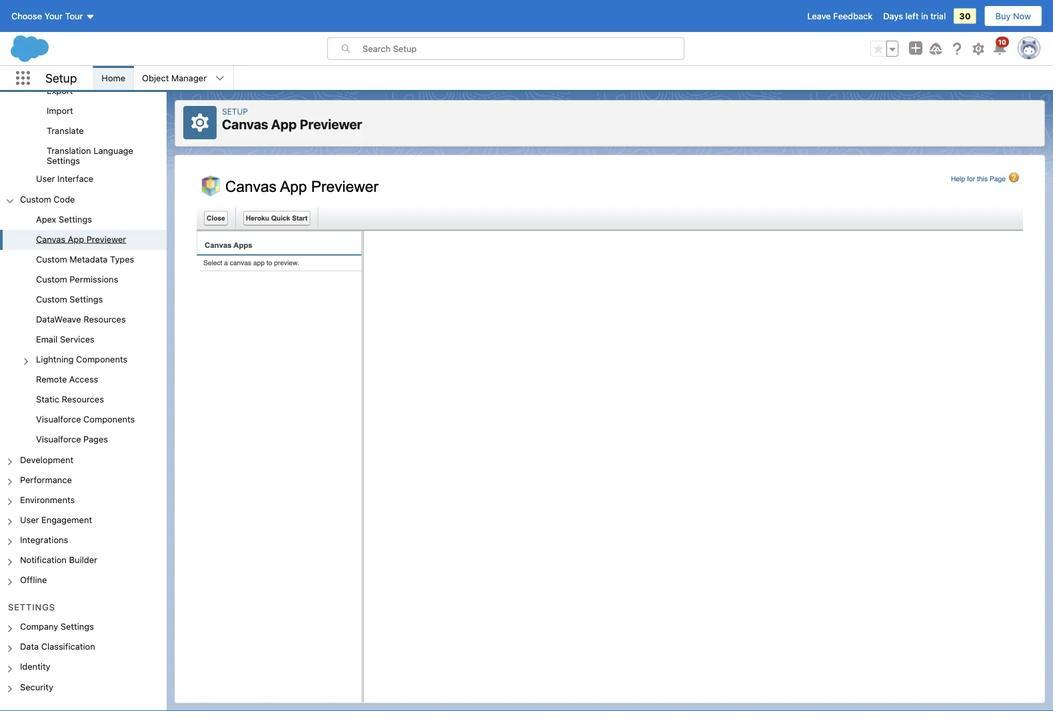Task type: vqa. For each thing, say whether or not it's contained in the screenshot.
the leftmost Gen
no



Task type: describe. For each thing, give the bounding box(es) containing it.
app inside "setup canvas app previewer"
[[271, 116, 297, 132]]

feedback
[[833, 11, 873, 21]]

custom for custom metadata types
[[36, 254, 67, 264]]

canvas app previewer link
[[36, 234, 126, 246]]

identity link
[[20, 662, 50, 674]]

resources for dataweave resources
[[84, 314, 126, 324]]

translation
[[47, 146, 91, 156]]

company settings
[[20, 622, 94, 632]]

dataweave resources link
[[36, 314, 126, 326]]

security
[[20, 682, 53, 692]]

static resources
[[36, 394, 104, 404]]

security link
[[20, 682, 53, 694]]

notification builder link
[[20, 555, 97, 567]]

company settings link
[[20, 622, 94, 634]]

Search Setup text field
[[363, 38, 684, 59]]

apex
[[36, 214, 56, 224]]

trial
[[931, 11, 946, 21]]

canvas inside "setup canvas app previewer"
[[222, 116, 268, 132]]

custom permissions
[[36, 274, 118, 284]]

apex settings link
[[36, 214, 92, 226]]

home
[[102, 73, 125, 83]]

data
[[20, 642, 39, 652]]

email
[[36, 334, 58, 344]]

offline link
[[20, 575, 47, 587]]

setup tree tree
[[0, 0, 167, 711]]

environments link
[[20, 495, 75, 507]]

permissions
[[70, 274, 118, 284]]

left
[[906, 11, 919, 21]]

days left in trial
[[883, 11, 946, 21]]

visualforce for visualforce pages
[[36, 434, 81, 444]]

code
[[54, 194, 75, 204]]

dataweave resources
[[36, 314, 126, 324]]

visualforce pages
[[36, 434, 108, 444]]

performance
[[20, 475, 72, 485]]

integrations
[[20, 535, 68, 545]]

buy now
[[996, 11, 1031, 21]]

leave feedback
[[807, 11, 873, 21]]

environments
[[20, 495, 75, 505]]

setup link
[[222, 107, 248, 116]]

visualforce components
[[36, 414, 135, 424]]

static resources link
[[36, 394, 104, 406]]

canvas app previewer
[[36, 234, 126, 244]]

in
[[921, 11, 928, 21]]

10
[[998, 38, 1007, 46]]

visualforce pages link
[[36, 434, 108, 446]]

10 button
[[992, 37, 1009, 57]]

custom permissions link
[[36, 274, 118, 286]]

custom code
[[20, 194, 75, 204]]

setup canvas app previewer
[[222, 107, 362, 132]]

group containing apex settings
[[0, 210, 167, 450]]

user interface
[[36, 174, 93, 184]]

translation language settings link
[[47, 146, 167, 166]]

language
[[93, 146, 133, 156]]

previewer inside "setup canvas app previewer"
[[300, 116, 362, 132]]

components for visualforce components
[[83, 414, 135, 424]]

services
[[60, 334, 95, 344]]

user engagement link
[[20, 515, 92, 527]]

leave feedback link
[[807, 11, 873, 21]]

development link
[[20, 454, 73, 467]]

interface
[[57, 174, 93, 184]]

object
[[142, 73, 169, 83]]

canvas app previewer tree item
[[0, 230, 167, 250]]

email services
[[36, 334, 95, 344]]

development
[[20, 454, 73, 464]]

builder
[[69, 555, 97, 565]]

company
[[20, 622, 58, 632]]

setup for setup
[[45, 71, 77, 85]]

settings inside translation language settings
[[47, 156, 80, 166]]

visualforce components link
[[36, 414, 135, 426]]

home link
[[94, 66, 133, 90]]

resources for static resources
[[62, 394, 104, 404]]

translation language settings
[[47, 146, 133, 166]]

email services link
[[36, 334, 95, 346]]

import link
[[47, 106, 73, 118]]

user for user interface
[[36, 174, 55, 184]]

components for lightning components
[[76, 354, 127, 364]]



Task type: locate. For each thing, give the bounding box(es) containing it.
0 vertical spatial visualforce
[[36, 414, 81, 424]]

1 vertical spatial resources
[[62, 394, 104, 404]]

canvas down setup link
[[222, 116, 268, 132]]

resources
[[84, 314, 126, 324], [62, 394, 104, 404]]

1 visualforce from the top
[[36, 414, 81, 424]]

settings inside apex settings link
[[59, 214, 92, 224]]

custom metadata types
[[36, 254, 134, 264]]

access
[[69, 374, 98, 384]]

days
[[883, 11, 903, 21]]

0 horizontal spatial app
[[68, 234, 84, 244]]

user interface link
[[36, 174, 93, 186]]

visualforce up development
[[36, 434, 81, 444]]

components
[[76, 354, 127, 364], [83, 414, 135, 424]]

settings for apex
[[59, 214, 92, 224]]

types
[[110, 254, 134, 264]]

offline
[[20, 575, 47, 585]]

0 horizontal spatial previewer
[[86, 234, 126, 244]]

app inside 'tree item'
[[68, 234, 84, 244]]

visualforce for visualforce components
[[36, 414, 81, 424]]

1 horizontal spatial app
[[271, 116, 297, 132]]

data classification link
[[20, 642, 95, 654]]

buy
[[996, 11, 1011, 21]]

apex settings
[[36, 214, 92, 224]]

user
[[36, 174, 55, 184], [20, 515, 39, 525]]

classification
[[41, 642, 95, 652]]

object manager
[[142, 73, 207, 83]]

custom up the dataweave
[[36, 294, 67, 304]]

canvas down the apex on the top of the page
[[36, 234, 65, 244]]

1 vertical spatial setup
[[222, 107, 248, 116]]

lightning components link
[[36, 354, 127, 366]]

0 horizontal spatial setup
[[45, 71, 77, 85]]

setup
[[45, 71, 77, 85], [222, 107, 248, 116]]

30
[[959, 11, 971, 21]]

1 vertical spatial previewer
[[86, 234, 126, 244]]

2 visualforce from the top
[[36, 434, 81, 444]]

custom code link
[[20, 194, 75, 206]]

custom code tree item
[[0, 190, 167, 450]]

custom for custom permissions
[[36, 274, 67, 284]]

buy now button
[[984, 5, 1043, 27]]

pages
[[83, 434, 108, 444]]

0 vertical spatial app
[[271, 116, 297, 132]]

settings up "dataweave resources"
[[70, 294, 103, 304]]

settings for company
[[61, 622, 94, 632]]

dataweave
[[36, 314, 81, 324]]

0 vertical spatial components
[[76, 354, 127, 364]]

user for user engagement
[[20, 515, 39, 525]]

remote
[[36, 374, 67, 384]]

settings up "canvas app previewer"
[[59, 214, 92, 224]]

settings up user interface
[[47, 156, 80, 166]]

notification
[[20, 555, 67, 565]]

0 vertical spatial resources
[[84, 314, 126, 324]]

choose your tour button
[[11, 5, 96, 27]]

leave
[[807, 11, 831, 21]]

components up "pages"
[[83, 414, 135, 424]]

user engagement
[[20, 515, 92, 525]]

setup inside "setup canvas app previewer"
[[222, 107, 248, 116]]

lightning
[[36, 354, 74, 364]]

translate link
[[47, 126, 84, 138]]

custom for custom settings
[[36, 294, 67, 304]]

canvas
[[222, 116, 268, 132], [36, 234, 65, 244]]

1 vertical spatial components
[[83, 414, 135, 424]]

custom up custom permissions
[[36, 254, 67, 264]]

manager
[[171, 73, 207, 83]]

custom up the apex on the top of the page
[[20, 194, 51, 204]]

1 vertical spatial app
[[68, 234, 84, 244]]

metadata
[[70, 254, 108, 264]]

resources down access
[[62, 394, 104, 404]]

components up access
[[76, 354, 127, 364]]

settings inside 'company settings' link
[[61, 622, 94, 632]]

export
[[47, 86, 73, 96]]

settings up company
[[8, 602, 55, 612]]

previewer
[[300, 116, 362, 132], [86, 234, 126, 244]]

lightning components
[[36, 354, 127, 364]]

custom settings link
[[36, 294, 103, 306]]

1 horizontal spatial canvas
[[222, 116, 268, 132]]

remote access link
[[36, 374, 98, 386]]

notification builder
[[20, 555, 97, 565]]

identity
[[20, 662, 50, 672]]

settings up classification
[[61, 622, 94, 632]]

user up integrations
[[20, 515, 39, 525]]

custom up the custom settings
[[36, 274, 67, 284]]

previewer inside 'tree item'
[[86, 234, 126, 244]]

custom settings
[[36, 294, 103, 304]]

performance link
[[20, 475, 72, 487]]

visualforce
[[36, 414, 81, 424], [36, 434, 81, 444]]

1 horizontal spatial previewer
[[300, 116, 362, 132]]

remote access
[[36, 374, 98, 384]]

0 vertical spatial canvas
[[222, 116, 268, 132]]

your
[[44, 11, 63, 21]]

translate
[[47, 126, 84, 136]]

1 vertical spatial user
[[20, 515, 39, 525]]

resources up services
[[84, 314, 126, 324]]

integrations link
[[20, 535, 68, 547]]

custom metadata types link
[[36, 254, 134, 266]]

1 vertical spatial visualforce
[[36, 434, 81, 444]]

custom inside "link"
[[36, 294, 67, 304]]

user inside "link"
[[20, 515, 39, 525]]

now
[[1013, 11, 1031, 21]]

0 horizontal spatial canvas
[[36, 234, 65, 244]]

settings
[[47, 156, 80, 166], [59, 214, 92, 224], [70, 294, 103, 304], [8, 602, 55, 612], [61, 622, 94, 632]]

engagement
[[41, 515, 92, 525]]

user up custom code
[[36, 174, 55, 184]]

canvas inside 'tree item'
[[36, 234, 65, 244]]

1 horizontal spatial setup
[[222, 107, 248, 116]]

app
[[271, 116, 297, 132], [68, 234, 84, 244]]

group
[[0, 0, 167, 190], [871, 41, 899, 57], [0, 82, 167, 170], [0, 210, 167, 450]]

data classification
[[20, 642, 95, 652]]

object manager link
[[134, 66, 215, 90]]

custom for custom code
[[20, 194, 51, 204]]

choose your tour
[[11, 11, 83, 21]]

0 vertical spatial user
[[36, 174, 55, 184]]

visualforce down static resources link
[[36, 414, 81, 424]]

setup for setup canvas app previewer
[[222, 107, 248, 116]]

0 vertical spatial setup
[[45, 71, 77, 85]]

static
[[36, 394, 59, 404]]

settings for custom
[[70, 294, 103, 304]]

custom
[[20, 194, 51, 204], [36, 254, 67, 264], [36, 274, 67, 284], [36, 294, 67, 304]]

0 vertical spatial previewer
[[300, 116, 362, 132]]

settings inside "custom settings" "link"
[[70, 294, 103, 304]]

export link
[[47, 86, 73, 98]]

1 vertical spatial canvas
[[36, 234, 65, 244]]



